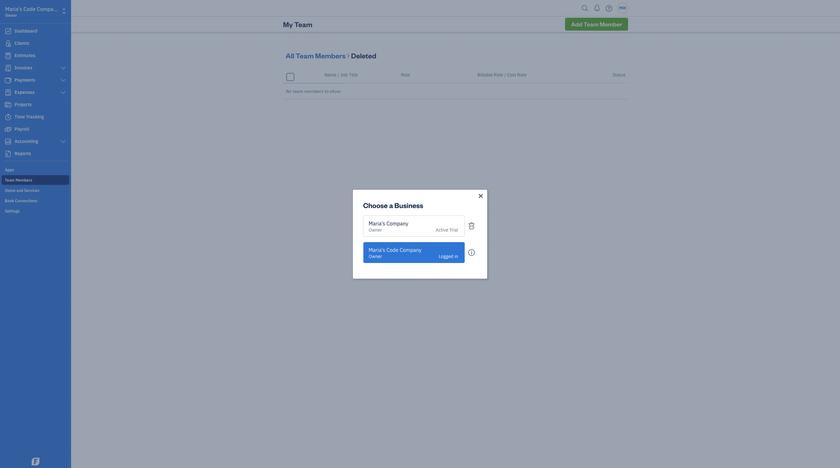 Task type: describe. For each thing, give the bounding box(es) containing it.
dashboard image
[[4, 28, 12, 35]]

cost
[[507, 72, 516, 78]]

maria's for maria's company
[[369, 221, 385, 227]]

team for my
[[294, 20, 312, 29]]

apps image
[[5, 167, 69, 173]]

estimate image
[[4, 53, 12, 59]]

name / job title
[[324, 72, 358, 78]]

maria's code company
[[369, 247, 422, 254]]

go to help image
[[604, 3, 614, 13]]

show.
[[330, 89, 341, 94]]

code for maria's code company
[[387, 247, 398, 254]]

chevron large down image for 'chart' icon
[[60, 139, 66, 144]]

deleted
[[351, 51, 376, 60]]

client image
[[4, 40, 12, 47]]

member
[[600, 20, 622, 28]]

report image
[[4, 151, 12, 157]]

owner inside the maria's code company owner
[[5, 13, 17, 18]]

members
[[304, 89, 323, 94]]

1 / from the left
[[338, 72, 339, 78]]

my
[[283, 20, 293, 29]]

active trial
[[436, 227, 458, 233]]

no
[[286, 89, 291, 94]]

1 vertical spatial company
[[387, 221, 408, 227]]

business
[[395, 201, 423, 210]]

invoice image
[[4, 65, 12, 71]]

all team members
[[286, 51, 346, 60]]

bank connections image
[[5, 198, 69, 204]]

expense image
[[4, 90, 12, 96]]

maria's code company owner
[[5, 6, 59, 18]]

chevron large down image for payment icon
[[60, 78, 66, 83]]

active
[[436, 227, 448, 233]]

add team member
[[571, 20, 622, 28]]

chevron large down image for invoice icon
[[60, 66, 66, 71]]

team for all
[[296, 51, 314, 60]]

owner for maria's company
[[369, 227, 382, 233]]

main element
[[0, 0, 87, 469]]

info image
[[468, 249, 475, 257]]

code for maria's code company owner
[[23, 6, 36, 12]]

search image
[[580, 3, 590, 13]]

chart image
[[4, 139, 12, 145]]

chevron large down image for expense image
[[60, 90, 66, 95]]

company for maria's code company owner
[[37, 6, 59, 12]]

1 rate from the left
[[494, 72, 503, 78]]

title
[[349, 72, 358, 78]]

to
[[324, 89, 328, 94]]

team for add
[[584, 20, 599, 28]]

timer image
[[4, 114, 12, 121]]

payment image
[[4, 77, 12, 84]]

delete image
[[468, 223, 475, 230]]



Task type: locate. For each thing, give the bounding box(es) containing it.
maria's company
[[369, 221, 408, 227]]

team
[[292, 89, 303, 94]]

choose a business
[[363, 201, 423, 210]]

0 vertical spatial maria's
[[5, 6, 22, 12]]

trial
[[449, 227, 458, 233]]

add team member button
[[565, 18, 628, 31]]

0 vertical spatial company
[[37, 6, 59, 12]]

code inside the maria's code company owner
[[23, 6, 36, 12]]

items and services image
[[5, 188, 69, 193]]

0 horizontal spatial rate
[[494, 72, 503, 78]]

0 vertical spatial code
[[23, 6, 36, 12]]

members
[[315, 51, 346, 60]]

0 vertical spatial owner
[[5, 13, 17, 18]]

2 / from the left
[[504, 72, 506, 78]]

1 horizontal spatial /
[[504, 72, 506, 78]]

team members image
[[5, 178, 69, 183]]

rate
[[494, 72, 503, 78], [517, 72, 527, 78]]

maria's for maria's code company
[[369, 247, 385, 254]]

status
[[613, 72, 626, 78]]

project image
[[4, 102, 12, 108]]

1 vertical spatial code
[[387, 247, 398, 254]]

maria's inside the maria's code company owner
[[5, 6, 22, 12]]

/ left cost
[[504, 72, 506, 78]]

code inside choose a business dialog
[[387, 247, 398, 254]]

company for maria's code company
[[400, 247, 422, 254]]

2 chevron large down image from the top
[[60, 78, 66, 83]]

team
[[294, 20, 312, 29], [584, 20, 599, 28], [296, 51, 314, 60]]

billable
[[478, 72, 493, 78]]

/
[[338, 72, 339, 78], [504, 72, 506, 78]]

all
[[286, 51, 294, 60]]

0 horizontal spatial /
[[338, 72, 339, 78]]

chevron large down image
[[60, 66, 66, 71], [60, 78, 66, 83], [60, 90, 66, 95], [60, 139, 66, 144]]

a
[[389, 201, 393, 210]]

billable rate / cost rate
[[478, 72, 527, 78]]

no team members to show.
[[286, 89, 341, 94]]

maria's
[[5, 6, 22, 12], [369, 221, 385, 227], [369, 247, 385, 254]]

2 vertical spatial company
[[400, 247, 422, 254]]

money image
[[4, 126, 12, 133]]

1 horizontal spatial rate
[[517, 72, 527, 78]]

logged
[[439, 254, 453, 260]]

rate right cost
[[517, 72, 527, 78]]

owner up dashboard image
[[5, 13, 17, 18]]

freshbooks image
[[30, 459, 41, 466]]

role
[[401, 72, 410, 78]]

2 rate from the left
[[517, 72, 527, 78]]

2 vertical spatial owner
[[369, 254, 382, 260]]

all team members link
[[286, 51, 347, 60]]

name
[[324, 72, 337, 78]]

maria's up dashboard image
[[5, 6, 22, 12]]

owner down maria's company
[[369, 227, 382, 233]]

company
[[37, 6, 59, 12], [387, 221, 408, 227], [400, 247, 422, 254]]

add
[[571, 20, 582, 28]]

team inside button
[[584, 20, 599, 28]]

1 chevron large down image from the top
[[60, 66, 66, 71]]

maria's down choose
[[369, 221, 385, 227]]

company inside the maria's code company owner
[[37, 6, 59, 12]]

rate left cost
[[494, 72, 503, 78]]

my team
[[283, 20, 312, 29]]

1 horizontal spatial code
[[387, 247, 398, 254]]

3 chevron large down image from the top
[[60, 90, 66, 95]]

job
[[340, 72, 348, 78]]

maria's down maria's company
[[369, 247, 385, 254]]

0 horizontal spatial code
[[23, 6, 36, 12]]

choose
[[363, 201, 388, 210]]

2 vertical spatial maria's
[[369, 247, 385, 254]]

logged in
[[439, 254, 458, 260]]

close image
[[478, 192, 484, 200]]

maria's for maria's code company owner
[[5, 6, 22, 12]]

4 chevron large down image from the top
[[60, 139, 66, 144]]

owner
[[5, 13, 17, 18], [369, 227, 382, 233], [369, 254, 382, 260]]

1 vertical spatial owner
[[369, 227, 382, 233]]

/ left 'job'
[[338, 72, 339, 78]]

choose a business dialog
[[0, 181, 840, 287]]

code
[[23, 6, 36, 12], [387, 247, 398, 254]]

settings image
[[5, 209, 69, 214]]

team right add
[[584, 20, 599, 28]]

owner for maria's code company
[[369, 254, 382, 260]]

team right the "all"
[[296, 51, 314, 60]]

team right the my
[[294, 20, 312, 29]]

in
[[455, 254, 458, 260]]

1 vertical spatial maria's
[[369, 221, 385, 227]]

owner down maria's code company
[[369, 254, 382, 260]]



Task type: vqa. For each thing, say whether or not it's contained in the screenshot.
the top 'Company'
yes



